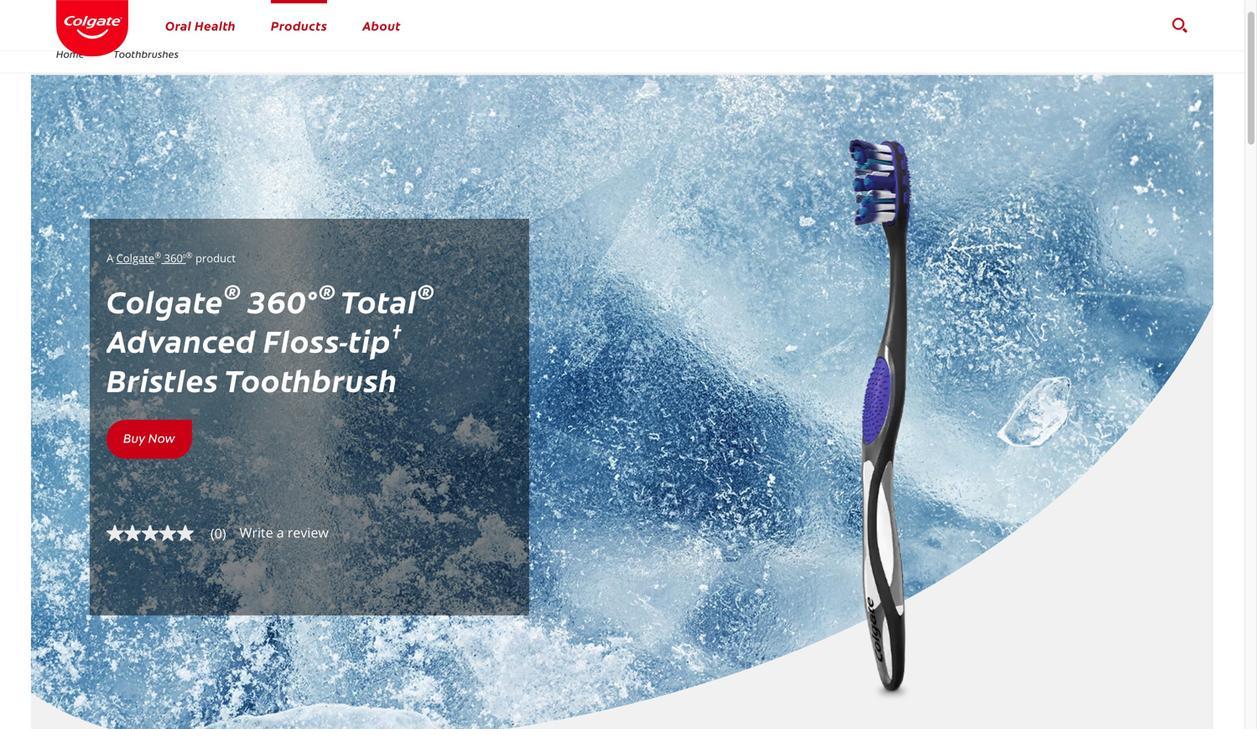 Task type: describe. For each thing, give the bounding box(es) containing it.
tip
[[349, 318, 391, 361]]

products
[[271, 16, 327, 34]]

colgate inside colgate ® 360° ® total ®
[[107, 279, 223, 322]]

home link
[[45, 46, 95, 60]]

oral health
[[165, 16, 236, 34]]

(0) button
[[107, 525, 240, 543]]

oral
[[165, 16, 192, 34]]

home
[[56, 46, 84, 60]]

colgate ® 360° ® total ®
[[107, 277, 434, 322]]

oral health button
[[165, 16, 236, 34]]

360°
[[247, 279, 318, 322]]

buy now button
[[123, 429, 175, 447]]

total
[[341, 279, 417, 322]]

advanced
[[107, 318, 256, 361]]

360⁰
[[164, 251, 186, 266]]

write a review button
[[240, 524, 329, 542]]

(0)
[[211, 525, 226, 543]]

toothbrush
[[224, 358, 398, 401]]

a colgate 360⁰ product
[[107, 251, 236, 266]]

0 vertical spatial colgate
[[116, 251, 155, 266]]



Task type: vqa. For each thing, say whether or not it's contained in the screenshot.
who may enter? Button
no



Task type: locate. For each thing, give the bounding box(es) containing it.
bristles toothbrush
[[107, 358, 398, 401]]

floss-
[[263, 318, 349, 361]]

a
[[277, 524, 284, 542]]

about button
[[363, 16, 401, 34]]

® right 360°
[[319, 277, 336, 305]]

0 horizontal spatial ®
[[224, 277, 241, 305]]

write a review
[[240, 524, 329, 542]]

packshot of colgate<sup>®</sup> 360°<sup>®</sup> total<sup>®</sup> advanced floss-tip<sup>†</sup> bristles toothbrush image
[[645, 124, 1123, 711]]

advanced floss-tip †
[[107, 316, 402, 361]]

now
[[148, 429, 175, 447]]

2 horizontal spatial ®
[[418, 277, 434, 305]]

colgate down a colgate 360⁰ product
[[107, 279, 223, 322]]

® right total
[[418, 277, 434, 305]]

None search field
[[1171, 8, 1189, 42]]

colgate right a
[[116, 251, 155, 266]]

1 vertical spatial colgate
[[107, 279, 223, 322]]

review
[[288, 524, 329, 542]]

products button
[[271, 16, 327, 34]]

3 ® from the left
[[418, 277, 434, 305]]

®
[[224, 277, 241, 305], [319, 277, 336, 305], [418, 277, 434, 305]]

about
[[363, 16, 401, 34]]

a
[[107, 251, 113, 266]]

colgate® logo image
[[56, 0, 128, 57]]

†
[[392, 316, 402, 344]]

1 horizontal spatial ®
[[319, 277, 336, 305]]

health
[[195, 16, 236, 34]]

buy now link
[[123, 429, 175, 447]]

colgate
[[116, 251, 155, 266], [107, 279, 223, 322]]

buy
[[123, 429, 145, 447]]

toothbrushes
[[113, 46, 179, 60]]

® down product
[[224, 277, 241, 305]]

1 ® from the left
[[224, 277, 241, 305]]

2 ® from the left
[[319, 277, 336, 305]]

toothbrushes link
[[103, 46, 190, 60]]

bristles
[[107, 358, 219, 401]]

product
[[196, 251, 236, 266]]

buy now
[[123, 429, 175, 447]]

write
[[240, 524, 273, 542]]



